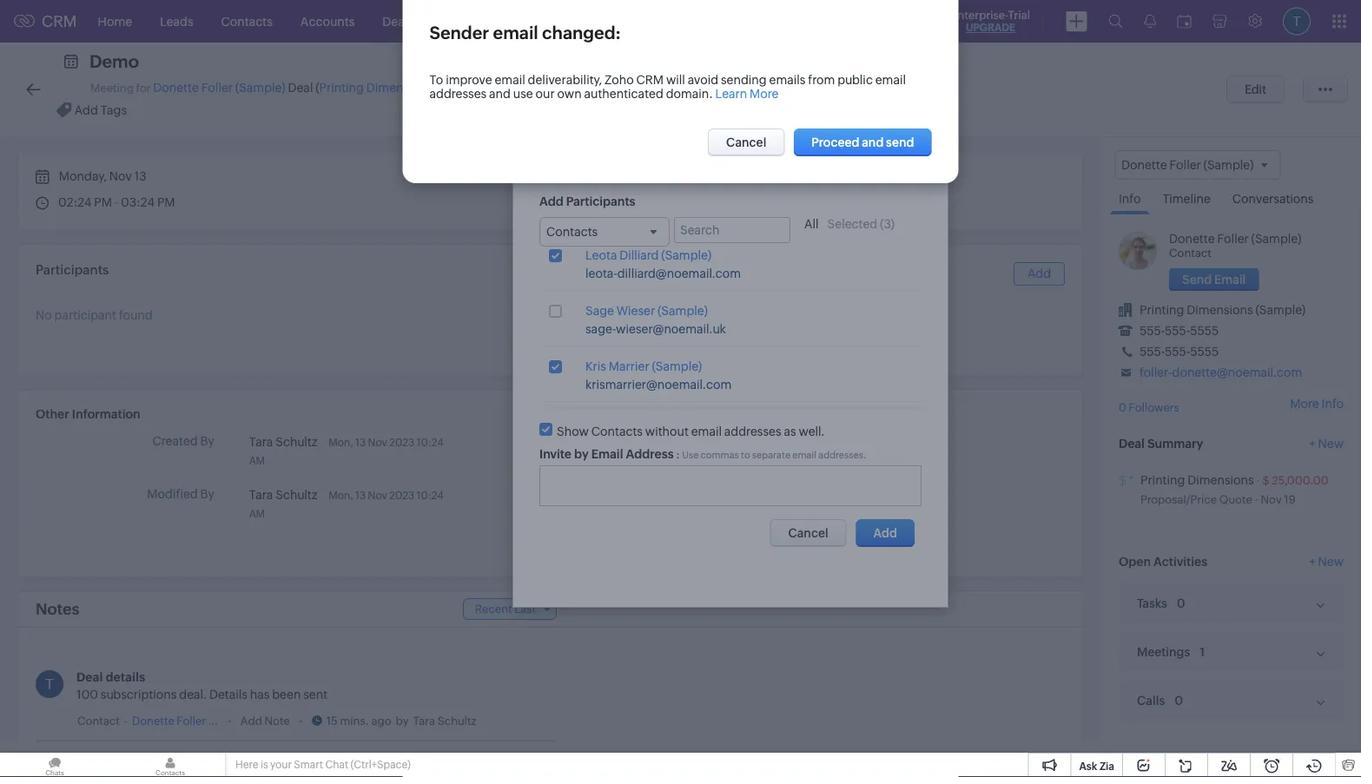 Task type: describe. For each thing, give the bounding box(es) containing it.
more info
[[1291, 397, 1344, 411]]

enterprise-
[[952, 8, 1009, 21]]

by tara schultz
[[396, 715, 477, 728]]

(sample) down details
[[208, 715, 255, 728]]

been
[[272, 688, 301, 702]]

(sample) for kris marrier (sample) krismarrier@noemail.com
[[652, 360, 702, 374]]

1 new from the top
[[1319, 437, 1344, 451]]

is
[[261, 760, 268, 771]]

(sample) for sage wieser (sample) sage-wieser@noemail.uk
[[658, 304, 708, 318]]

$
[[1263, 474, 1270, 487]]

tasks
[[441, 14, 472, 28]]

15 mins. ago
[[327, 715, 392, 728]]

0 vertical spatial by
[[574, 448, 589, 462]]

sender email changed :
[[430, 23, 621, 43]]

deal for deal summary
[[1119, 437, 1145, 451]]

03:24
[[121, 196, 155, 209]]

accounts
[[301, 14, 355, 28]]

host tara schultz
[[457, 81, 553, 95]]

demo
[[90, 51, 139, 71]]

printing dimensions (sample) link
[[1140, 303, 1306, 317]]

tara right ago
[[413, 715, 435, 728]]

0 followers
[[1119, 401, 1180, 414]]

0 horizontal spatial contact
[[77, 715, 120, 728]]

selected
[[828, 217, 878, 231]]

1 vertical spatial info
[[1322, 397, 1344, 411]]

1 • from the left
[[228, 715, 232, 728]]

tags
[[101, 103, 127, 117]]

leota-
[[586, 267, 618, 281]]

deal details 100 subscriptions deal. details has been sent
[[76, 671, 328, 702]]

0 horizontal spatial )
[[433, 81, 437, 95]]

show contacts without email addresses as well.
[[557, 425, 825, 439]]

all selected ( 3 )
[[805, 217, 895, 231]]

contacts inside contacts link
[[221, 14, 273, 28]]

(sample) for printing dimensions (sample)
[[1256, 303, 1306, 317]]

here is your smart chat (ctrl+space)
[[236, 760, 411, 771]]

(sample) for donette foller (sample) contact
[[1252, 232, 1302, 246]]

1 vertical spatial )
[[891, 217, 895, 231]]

learn more
[[716, 87, 779, 101]]

0 vertical spatial 13
[[134, 169, 147, 183]]

2 + from the top
[[1310, 555, 1316, 569]]

proceed
[[812, 136, 860, 149]]

: inside invite by email address : use commas to separate email addresses.
[[676, 449, 680, 462]]

leota dilliard (sample) link
[[586, 248, 712, 263]]

add note link
[[241, 713, 290, 730]]

meeting
[[90, 82, 134, 95]]

meetings
[[555, 14, 608, 28]]

printing dimensions · $ 25,000.00 proposal/price quote · nov 19
[[1141, 473, 1329, 507]]

email up host tara schultz
[[493, 23, 539, 43]]

by for modified by
[[200, 488, 214, 501]]

0 vertical spatial participants
[[566, 195, 636, 209]]

add tags
[[75, 103, 127, 117]]

donette for contact - donette foller (sample)
[[132, 715, 174, 728]]

host
[[457, 82, 482, 95]]

0 vertical spatial printing dimensions link
[[319, 81, 433, 95]]

subscriptions
[[101, 688, 177, 702]]

followers
[[1129, 401, 1180, 414]]

address
[[626, 448, 674, 462]]

domain.
[[666, 87, 713, 101]]

2 555-555-5555 from the top
[[1140, 345, 1220, 359]]

zia
[[1100, 761, 1115, 773]]

0 vertical spatial donette foller (sample) link
[[153, 81, 286, 95]]

our
[[536, 87, 555, 101]]

deliverability,
[[528, 73, 602, 87]]

02:24 pm - 03:24 pm
[[58, 196, 175, 209]]

dimensions for printing dimensions · $ 25,000.00 proposal/price quote · nov 19
[[1188, 473, 1255, 487]]

add for add
[[1028, 267, 1052, 281]]

02:24
[[58, 196, 92, 209]]

add for add tags
[[75, 103, 98, 117]]

deals link
[[369, 0, 427, 42]]

upgrade
[[966, 22, 1016, 33]]

summary
[[1148, 437, 1204, 451]]

invite
[[540, 448, 572, 462]]

cancel button
[[708, 129, 785, 156]]

0 horizontal spatial -
[[115, 196, 118, 209]]

0 vertical spatial (
[[316, 81, 319, 95]]

2023 for modified by
[[390, 490, 415, 501]]

15
[[327, 715, 338, 728]]

foller for contact - donette foller (sample)
[[177, 715, 206, 728]]

conversations link
[[1224, 180, 1323, 214]]

Search text field
[[674, 217, 791, 243]]

+ new link
[[1310, 437, 1344, 459]]

info link
[[1111, 180, 1150, 215]]

0 vertical spatial more
[[750, 87, 779, 101]]

0
[[1119, 401, 1127, 414]]

avoid
[[688, 73, 719, 87]]

separate
[[752, 450, 791, 461]]

add participants
[[540, 195, 636, 209]]

well.
[[799, 425, 825, 439]]

1 pm from the left
[[94, 196, 112, 209]]

leota
[[586, 249, 617, 263]]

1 horizontal spatial (
[[880, 217, 884, 231]]

13 for created by
[[356, 437, 366, 448]]

has
[[250, 688, 270, 702]]

• add note •
[[228, 715, 303, 728]]

home link
[[84, 0, 146, 42]]

your
[[270, 760, 292, 771]]

show
[[557, 425, 589, 439]]

1 vertical spatial donette foller (sample) link
[[1170, 232, 1302, 246]]

modified
[[147, 488, 198, 501]]

10:24 for created by
[[417, 437, 444, 448]]

0 horizontal spatial :
[[616, 23, 621, 43]]

tara schultz for created by
[[249, 435, 318, 449]]

1 5555 from the top
[[1191, 324, 1220, 338]]

kris marrier (sample) krismarrier@noemail.com
[[586, 360, 732, 392]]

wieser@noemail.uk
[[616, 323, 726, 336]]

public
[[838, 73, 873, 87]]

here
[[236, 760, 259, 771]]

smart
[[294, 760, 323, 771]]

notes
[[36, 601, 79, 619]]

open activities
[[1119, 555, 1208, 569]]

1 vertical spatial by
[[396, 715, 409, 728]]

printing dimensions (sample)
[[1140, 303, 1306, 317]]

found
[[119, 309, 153, 322]]

meeting for donette foller (sample) deal ( printing dimensions )
[[90, 81, 437, 95]]

leota dilliard (sample) leota-dilliard@noemail.com
[[586, 249, 741, 281]]

2 pm from the left
[[157, 196, 175, 209]]

tasks link
[[427, 0, 486, 42]]

emails
[[770, 73, 806, 87]]

email up invite by email address : use commas to separate email addresses.
[[692, 425, 722, 439]]

send
[[887, 136, 915, 149]]

1 horizontal spatial -
[[124, 715, 128, 728]]

2023 for created by
[[390, 437, 415, 448]]

learn more link
[[716, 87, 779, 101]]



Task type: locate. For each thing, give the bounding box(es) containing it.
1 vertical spatial and
[[862, 136, 884, 149]]

cancel inside cancel button
[[727, 136, 767, 149]]

1 vertical spatial donette
[[1170, 232, 1215, 246]]

trial
[[1009, 8, 1031, 21]]

(sample) up wieser@noemail.uk
[[658, 304, 708, 318]]

leads
[[160, 14, 193, 28]]

tara right the created by
[[249, 435, 273, 449]]

0 vertical spatial am
[[249, 455, 265, 467]]

10:24 for modified by
[[417, 490, 444, 501]]

foller
[[201, 81, 233, 95], [1218, 232, 1250, 246], [177, 715, 206, 728]]

contacts up email
[[592, 425, 643, 439]]

last
[[515, 603, 536, 616]]

) right selected
[[891, 217, 895, 231]]

marrier
[[609, 360, 650, 374]]

0 vertical spatial tara schultz
[[249, 435, 318, 449]]

more
[[750, 87, 779, 101], [1291, 397, 1320, 411]]

info left the timeline
[[1119, 192, 1141, 206]]

1 horizontal spatial pm
[[157, 196, 175, 209]]

chats image
[[0, 753, 110, 778]]

) left host
[[433, 81, 437, 95]]

calls
[[500, 14, 527, 28]]

accounts link
[[287, 0, 369, 42]]

more right learn
[[750, 87, 779, 101]]

email
[[592, 448, 623, 462]]

0 vertical spatial :
[[616, 23, 621, 43]]

0 vertical spatial 2023
[[390, 437, 415, 448]]

printing dimensions link down deals
[[319, 81, 433, 95]]

2 vertical spatial deal
[[76, 671, 103, 685]]

foller inside donette foller (sample) contact
[[1218, 232, 1250, 246]]

details
[[209, 688, 248, 702]]

donette down subscriptions
[[132, 715, 174, 728]]

1 horizontal spatial deal
[[288, 81, 313, 95]]

1 horizontal spatial and
[[862, 136, 884, 149]]

email left our
[[495, 73, 526, 87]]

(sample) down conversations
[[1252, 232, 1302, 246]]

1 horizontal spatial addresses
[[725, 425, 782, 439]]

addresses up to on the bottom right
[[725, 425, 782, 439]]

1 horizontal spatial cancel
[[789, 527, 829, 541]]

sage wieser (sample) link
[[586, 304, 708, 319]]

- left '03:24'
[[115, 196, 118, 209]]

0 horizontal spatial deal
[[76, 671, 103, 685]]

+ new down 25,000.00
[[1310, 555, 1344, 569]]

sage-
[[586, 323, 616, 336]]

donette inside donette foller (sample) contact
[[1170, 232, 1215, 246]]

ago
[[372, 715, 392, 728]]

modified by
[[147, 488, 214, 501]]

1 vertical spatial addresses
[[725, 425, 782, 439]]

contact
[[1170, 247, 1212, 260], [77, 715, 120, 728]]

learn
[[716, 87, 748, 101]]

nov inside printing dimensions · $ 25,000.00 proposal/price quote · nov 19
[[1262, 494, 1282, 507]]

printing up proposal/price
[[1141, 473, 1186, 487]]

by down the show at the bottom left
[[574, 448, 589, 462]]

dimensions down deals
[[367, 81, 433, 95]]

contacts up meeting for donette foller (sample) deal ( printing dimensions )
[[221, 14, 273, 28]]

1 mon, from the top
[[329, 437, 353, 448]]

0 horizontal spatial by
[[396, 715, 409, 728]]

deal for deal details 100 subscriptions deal. details has been sent
[[76, 671, 103, 685]]

by for created by
[[200, 435, 214, 448]]

foller-donette@noemail.com link
[[1140, 366, 1303, 380]]

2 tara schultz from the top
[[249, 488, 318, 502]]

donette foller (sample) contact
[[1170, 232, 1302, 260]]

contact down 100
[[77, 715, 120, 728]]

0 vertical spatial -
[[115, 196, 118, 209]]

0 vertical spatial donette
[[153, 81, 199, 95]]

1 vertical spatial deal
[[1119, 437, 1145, 451]]

1 horizontal spatial more
[[1291, 397, 1320, 411]]

(sample)
[[235, 81, 286, 95], [1252, 232, 1302, 246], [662, 249, 712, 263], [1256, 303, 1306, 317], [658, 304, 708, 318], [652, 360, 702, 374], [208, 715, 255, 728]]

pm right '03:24'
[[157, 196, 175, 209]]

2 mon, 13 nov 2023 10:24 am from the top
[[249, 490, 444, 520]]

: right meetings
[[616, 23, 621, 43]]

1 vertical spatial 13
[[356, 437, 366, 448]]

cancel link
[[770, 520, 847, 548]]

0 vertical spatial contact
[[1170, 247, 1212, 260]]

1 vertical spatial contacts
[[592, 425, 643, 439]]

dimensions up quote
[[1188, 473, 1255, 487]]

1 vertical spatial ·
[[1255, 494, 1259, 507]]

(sample) for leota dilliard (sample) leota-dilliard@noemail.com
[[662, 249, 712, 263]]

leads link
[[146, 0, 207, 42]]

5555 up "foller-donette@noemail.com"
[[1191, 345, 1220, 359]]

1 vertical spatial dimensions
[[1187, 303, 1254, 317]]

0 vertical spatial 10:24
[[417, 437, 444, 448]]

0 horizontal spatial (
[[316, 81, 319, 95]]

info up + new link
[[1322, 397, 1344, 411]]

dimensions up "foller-donette@noemail.com"
[[1187, 303, 1254, 317]]

and left "use"
[[489, 87, 511, 101]]

recent
[[475, 603, 512, 616]]

0 horizontal spatial addresses
[[430, 87, 487, 101]]

chat
[[325, 760, 349, 771]]

calls link
[[486, 0, 541, 42]]

1 555-555-5555 from the top
[[1140, 324, 1220, 338]]

2 10:24 from the top
[[417, 490, 444, 501]]

0 horizontal spatial and
[[489, 87, 511, 101]]

contacts link
[[207, 0, 287, 42]]

1 vertical spatial cancel
[[789, 527, 829, 541]]

• right 'note'
[[299, 715, 303, 728]]

0 vertical spatial mon,
[[329, 437, 353, 448]]

and inside button
[[862, 136, 884, 149]]

to improve email deliverability, zoho crm will avoid sending emails from public email addresses and use our own authenticated domain.
[[430, 73, 906, 101]]

by right modified
[[200, 488, 214, 501]]

foller-
[[1140, 366, 1173, 380]]

1 vertical spatial 10:24
[[417, 490, 444, 501]]

0 horizontal spatial •
[[228, 715, 232, 728]]

0 vertical spatial crm
[[42, 12, 77, 30]]

donette foller (sample) link down contacts link
[[153, 81, 286, 95]]

printing up foller-
[[1140, 303, 1185, 317]]

tara right host
[[484, 81, 508, 95]]

tara right modified by
[[249, 488, 273, 502]]

0 vertical spatial printing
[[319, 81, 364, 95]]

0 horizontal spatial participants
[[36, 262, 109, 278]]

email right public
[[876, 73, 906, 87]]

cancel down learn more link at the right top
[[727, 136, 767, 149]]

25,000.00
[[1272, 474, 1329, 487]]

1 by from the top
[[200, 435, 214, 448]]

by
[[200, 435, 214, 448], [200, 488, 214, 501]]

2 am from the top
[[249, 508, 265, 520]]

0 vertical spatial by
[[200, 435, 214, 448]]

ask zia
[[1080, 761, 1115, 773]]

0 horizontal spatial printing dimensions link
[[319, 81, 433, 95]]

•
[[228, 715, 232, 728], [299, 715, 303, 728]]

0 vertical spatial )
[[433, 81, 437, 95]]

contact inside donette foller (sample) contact
[[1170, 247, 1212, 260]]

2 vertical spatial donette
[[132, 715, 174, 728]]

1 horizontal spatial info
[[1322, 397, 1344, 411]]

1 horizontal spatial printing dimensions link
[[1141, 473, 1255, 487]]

2 vertical spatial dimensions
[[1188, 473, 1255, 487]]

0 horizontal spatial contacts
[[221, 14, 273, 28]]

mon, 13 nov 2023 10:24 am for modified by
[[249, 490, 444, 520]]

donette foller (sample) link down conversations
[[1170, 232, 1302, 246]]

1 horizontal spatial crm
[[637, 73, 664, 87]]

1 vertical spatial printing dimensions link
[[1141, 473, 1255, 487]]

1 tara schultz from the top
[[249, 435, 318, 449]]

zoho
[[605, 73, 634, 87]]

(sample) up the donette@noemail.com
[[1256, 303, 1306, 317]]

kris
[[586, 360, 607, 374]]

1 am from the top
[[249, 455, 265, 467]]

0 vertical spatial +
[[1310, 437, 1316, 451]]

1 horizontal spatial :
[[676, 449, 680, 462]]

dimensions inside printing dimensions · $ 25,000.00 proposal/price quote · nov 19
[[1188, 473, 1255, 487]]

0 vertical spatial ·
[[1257, 474, 1261, 487]]

+ up 25,000.00
[[1310, 437, 1316, 451]]

foller-donette@noemail.com
[[1140, 366, 1303, 380]]

+ down 25,000.00
[[1310, 555, 1316, 569]]

cancel inside cancel "link"
[[789, 527, 829, 541]]

( down the 'accounts' link
[[316, 81, 319, 95]]

1 horizontal spatial contact
[[1170, 247, 1212, 260]]

0 vertical spatial + new
[[1310, 437, 1344, 451]]

(sample) inside leota dilliard (sample) leota-dilliard@noemail.com
[[662, 249, 712, 263]]

1 vertical spatial mon,
[[329, 490, 353, 501]]

2 horizontal spatial deal
[[1119, 437, 1145, 451]]

and left send
[[862, 136, 884, 149]]

2 5555 from the top
[[1191, 345, 1220, 359]]

kris marrier (sample) link
[[586, 360, 702, 374]]

addresses inside to improve email deliverability, zoho crm will avoid sending emails from public email addresses and use our own authenticated domain.
[[430, 87, 487, 101]]

other
[[36, 408, 69, 421]]

monday,
[[59, 169, 107, 183]]

0 vertical spatial dimensions
[[367, 81, 433, 95]]

tara schultz for modified by
[[249, 488, 318, 502]]

1 horizontal spatial participants
[[566, 195, 636, 209]]

1 10:24 from the top
[[417, 437, 444, 448]]

donette foller (sample) link down deal. at bottom
[[132, 713, 255, 730]]

1 vertical spatial printing
[[1140, 303, 1185, 317]]

2 mon, from the top
[[329, 490, 353, 501]]

email
[[493, 23, 539, 43], [495, 73, 526, 87], [876, 73, 906, 87], [692, 425, 722, 439], [793, 450, 817, 461]]

1 vertical spatial am
[[249, 508, 265, 520]]

printing for printing dimensions · $ 25,000.00 proposal/price quote · nov 19
[[1141, 473, 1186, 487]]

(sample) up 'dilliard@noemail.com'
[[662, 249, 712, 263]]

contacts image
[[116, 753, 225, 778]]

100
[[76, 688, 98, 702]]

wieser
[[617, 304, 655, 318]]

quote
[[1220, 494, 1253, 507]]

for
[[136, 82, 151, 95]]

donette for meeting for donette foller (sample) deal ( printing dimensions )
[[153, 81, 199, 95]]

dimensions for printing dimensions (sample)
[[1187, 303, 1254, 317]]

will
[[666, 73, 686, 87]]

use
[[513, 87, 533, 101]]

and inside to improve email deliverability, zoho crm will avoid sending emails from public email addresses and use our own authenticated domain.
[[489, 87, 511, 101]]

2 new from the top
[[1319, 555, 1344, 569]]

2 2023 from the top
[[390, 490, 415, 501]]

created by
[[153, 435, 214, 448]]

1 + from the top
[[1310, 437, 1316, 451]]

participants up leota
[[566, 195, 636, 209]]

participant
[[54, 309, 116, 322]]

0 vertical spatial deal
[[288, 81, 313, 95]]

ask
[[1080, 761, 1098, 773]]

· right quote
[[1255, 494, 1259, 507]]

email inside invite by email address : use commas to separate email addresses.
[[793, 450, 817, 461]]

2 + new from the top
[[1310, 555, 1344, 569]]

0 vertical spatial cancel
[[727, 136, 767, 149]]

1 vertical spatial 5555
[[1191, 345, 1220, 359]]

contact down the timeline
[[1170, 247, 1212, 260]]

5555 down printing dimensions (sample)
[[1191, 324, 1220, 338]]

( right selected
[[880, 217, 884, 231]]

crm left will
[[637, 73, 664, 87]]

1 vertical spatial (
[[880, 217, 884, 231]]

1 vertical spatial + new
[[1310, 555, 1344, 569]]

(sample) inside kris marrier (sample) krismarrier@noemail.com
[[652, 360, 702, 374]]

proceed and send button
[[795, 129, 932, 156]]

1 vertical spatial :
[[676, 449, 680, 462]]

more up + new link
[[1291, 397, 1320, 411]]

1 vertical spatial tara schultz
[[249, 488, 318, 502]]

0 horizontal spatial info
[[1119, 192, 1141, 206]]

0 vertical spatial info
[[1119, 192, 1141, 206]]

1 horizontal spatial •
[[299, 715, 303, 728]]

foller down conversations
[[1218, 232, 1250, 246]]

0 horizontal spatial crm
[[42, 12, 77, 30]]

1 horizontal spatial )
[[891, 217, 895, 231]]

addresses down sender
[[430, 87, 487, 101]]

created
[[153, 435, 198, 448]]

use
[[683, 450, 699, 461]]

2 • from the left
[[299, 715, 303, 728]]

None button
[[1227, 76, 1285, 103], [1170, 269, 1260, 291], [857, 520, 915, 548], [1227, 76, 1285, 103], [1170, 269, 1260, 291], [857, 520, 915, 548]]

13 for modified by
[[356, 490, 366, 501]]

(ctrl+space)
[[351, 760, 411, 771]]

+ new down more info link
[[1310, 437, 1344, 451]]

foller down contacts link
[[201, 81, 233, 95]]

• down details
[[228, 715, 232, 728]]

add link
[[1014, 262, 1065, 286]]

· left $
[[1257, 474, 1261, 487]]

+
[[1310, 437, 1316, 451], [1310, 555, 1316, 569]]

crm inside to improve email deliverability, zoho crm will avoid sending emails from public email addresses and use our own authenticated domain.
[[637, 73, 664, 87]]

printing inside printing dimensions · $ 25,000.00 proposal/price quote · nov 19
[[1141, 473, 1186, 487]]

(sample) down contacts link
[[235, 81, 286, 95]]

authenticated
[[584, 87, 664, 101]]

:
[[616, 23, 621, 43], [676, 449, 680, 462]]

(sample) up krismarrier@noemail.com
[[652, 360, 702, 374]]

1 vertical spatial -
[[124, 715, 128, 728]]

2 by from the top
[[200, 488, 214, 501]]

0 horizontal spatial cancel
[[727, 136, 767, 149]]

2 vertical spatial donette foller (sample) link
[[132, 713, 255, 730]]

mon, 13 nov 2023 10:24 am
[[249, 437, 444, 467], [249, 490, 444, 520]]

proceed and send
[[812, 136, 915, 149]]

1 vertical spatial participants
[[36, 262, 109, 278]]

mon, for created by
[[329, 437, 353, 448]]

by right ago
[[396, 715, 409, 728]]

email down the well.
[[793, 450, 817, 461]]

deal down '0'
[[1119, 437, 1145, 451]]

details
[[106, 671, 145, 685]]

nov
[[109, 169, 132, 183], [368, 437, 387, 448], [368, 490, 387, 501], [1262, 494, 1282, 507]]

0 vertical spatial foller
[[201, 81, 233, 95]]

1 + new from the top
[[1310, 437, 1344, 451]]

add for add participants
[[540, 195, 564, 209]]

mon, for modified by
[[329, 490, 353, 501]]

more info link
[[1291, 397, 1344, 411]]

printing dimensions link up proposal/price
[[1141, 473, 1255, 487]]

0 horizontal spatial more
[[750, 87, 779, 101]]

by right created
[[200, 435, 214, 448]]

all
[[805, 217, 819, 231]]

foller down deal. at bottom
[[177, 715, 206, 728]]

printing for printing dimensions (sample)
[[1140, 303, 1185, 317]]

1 vertical spatial new
[[1319, 555, 1344, 569]]

0 vertical spatial addresses
[[430, 87, 487, 101]]

participants up participant in the top left of the page
[[36, 262, 109, 278]]

sending
[[721, 73, 767, 87]]

1 vertical spatial by
[[200, 488, 214, 501]]

1 mon, 13 nov 2023 10:24 am from the top
[[249, 437, 444, 467]]

0 vertical spatial contacts
[[221, 14, 273, 28]]

donette down the timeline
[[1170, 232, 1215, 246]]

to
[[741, 450, 750, 461]]

crm left 'home'
[[42, 12, 77, 30]]

(sample) inside sage wieser (sample) sage-wieser@noemail.uk
[[658, 304, 708, 318]]

2 vertical spatial foller
[[177, 715, 206, 728]]

from
[[808, 73, 835, 87]]

deal inside deal details 100 subscriptions deal. details has been sent
[[76, 671, 103, 685]]

mon, 13 nov 2023 10:24 am for created by
[[249, 437, 444, 467]]

am for modified by
[[249, 508, 265, 520]]

cancel down addresses.
[[789, 527, 829, 541]]

add
[[75, 103, 98, 117], [540, 195, 564, 209], [1028, 267, 1052, 281], [241, 715, 262, 728]]

timeline link
[[1155, 180, 1220, 214]]

: left use
[[676, 449, 680, 462]]

0 vertical spatial mon, 13 nov 2023 10:24 am
[[249, 437, 444, 467]]

- down subscriptions
[[124, 715, 128, 728]]

deal down the 'accounts' link
[[288, 81, 313, 95]]

1 horizontal spatial contacts
[[592, 425, 643, 439]]

1 vertical spatial 555-555-5555
[[1140, 345, 1220, 359]]

10:24
[[417, 437, 444, 448], [417, 490, 444, 501]]

1 vertical spatial +
[[1310, 555, 1316, 569]]

0 vertical spatial new
[[1319, 437, 1344, 451]]

1 vertical spatial 2023
[[390, 490, 415, 501]]

0 vertical spatial and
[[489, 87, 511, 101]]

0 vertical spatial 5555
[[1191, 324, 1220, 338]]

dilliard
[[620, 249, 659, 263]]

(sample) inside donette foller (sample) contact
[[1252, 232, 1302, 246]]

1 2023 from the top
[[390, 437, 415, 448]]

1 vertical spatial more
[[1291, 397, 1320, 411]]

commas
[[701, 450, 739, 461]]

pm down monday, nov 13
[[94, 196, 112, 209]]

note
[[265, 715, 290, 728]]

sage
[[586, 304, 614, 318]]

printing down the 'accounts' link
[[319, 81, 364, 95]]

deal up 100
[[76, 671, 103, 685]]

am for created by
[[249, 455, 265, 467]]

donette right "for"
[[153, 81, 199, 95]]

19
[[1285, 494, 1296, 507]]

crm
[[42, 12, 77, 30], [637, 73, 664, 87]]

foller for meeting for donette foller (sample) deal ( printing dimensions )
[[201, 81, 233, 95]]



Task type: vqa. For each thing, say whether or not it's contained in the screenshot.
Dimensions to the top
yes



